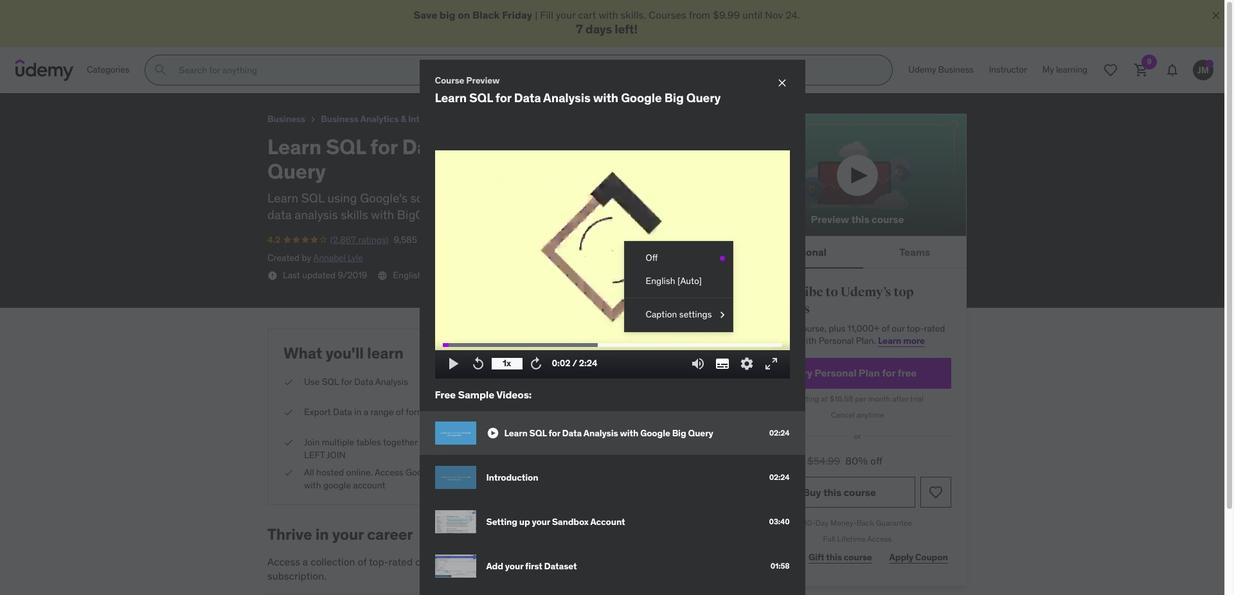 Task type: vqa. For each thing, say whether or not it's contained in the screenshot.
Simple
no



Task type: describe. For each thing, give the bounding box(es) containing it.
2:24
[[579, 358, 598, 369]]

this for gift
[[827, 552, 842, 564]]

preview this course
[[811, 213, 904, 226]]

learn sql for data analysis with google big query dialog
[[420, 60, 805, 595]]

using
[[328, 190, 357, 206]]

join multiple tables together with join and left join
[[304, 437, 475, 461]]

functions
[[617, 437, 656, 448]]

english [auto] inside button
[[646, 275, 702, 287]]

updated
[[302, 270, 336, 281]]

setting up your sandbox account
[[486, 516, 625, 528]]

apply coupon
[[890, 552, 948, 564]]

teams
[[900, 246, 931, 258]]

gift
[[809, 552, 825, 564]]

get this course, plus 11,000+ of our top-rated courses, with personal plan.
[[764, 323, 946, 347]]

your inside save big on black friday | fill your cart with skills. courses from $9.99 until nov 24. 7 days left!
[[556, 8, 576, 21]]

subscribe to udemy's top courses
[[764, 285, 914, 317]]

select,
[[636, 406, 671, 418]]

data for use sql for data analysis
[[354, 376, 373, 387]]

fill
[[540, 8, 554, 21]]

skills.
[[621, 8, 646, 21]]

range
[[371, 406, 394, 418]]

rewind 5 seconds image
[[470, 356, 486, 372]]

google inside learn sql for data analysis with google big query learn sql using google's scalable analytics data warehouse. super charge your data analysis skills with bigquery
[[584, 134, 654, 160]]

course,
[[798, 323, 827, 334]]

sandbox
[[552, 516, 589, 528]]

of inside "range of sql statement e.g select, where, order by, group by and more"
[[549, 406, 557, 418]]

courses inside subscribe to udemy's top courses
[[764, 301, 810, 317]]

course for gift this course
[[844, 552, 873, 564]]

course for preview this course
[[872, 213, 904, 226]]

learn for learn more
[[878, 335, 902, 347]]

free
[[898, 367, 917, 380]]

learn
[[367, 343, 404, 363]]

month
[[869, 394, 891, 404]]

roles
[[559, 556, 582, 569]]

where,
[[521, 419, 555, 430]]

anytime
[[857, 410, 884, 420]]

learn for learn sql for data analysis with google big query
[[504, 427, 528, 439]]

(2,867 ratings)
[[330, 234, 389, 246]]

0 horizontal spatial english [auto]
[[449, 270, 505, 281]]

2 02:24 from the top
[[770, 473, 790, 482]]

you'll
[[326, 343, 364, 363]]

navigate the bigquery user interface & key features
[[521, 376, 696, 400]]

settings image
[[739, 356, 755, 372]]

friday
[[502, 8, 533, 21]]

interface
[[635, 376, 671, 387]]

xsmall image for all
[[284, 467, 294, 480]]

english [auto] button
[[625, 270, 733, 293]]

with inside all hosted online. access google bigquery with google account
[[304, 480, 321, 491]]

try
[[798, 367, 813, 380]]

try personal plan for free
[[798, 367, 917, 380]]

courses inside access a collection of top-rated courses curated for in-demand roles with a personal plan subscription.
[[415, 556, 452, 569]]

teams button
[[863, 237, 967, 268]]

fullscreen image
[[764, 356, 779, 372]]

all
[[304, 467, 314, 479]]

of inside range of sql analytics functions e.g min(), max(), avg(), sum(), count() and more
[[549, 437, 557, 448]]

xsmall image for last
[[268, 271, 278, 281]]

statement
[[578, 406, 620, 418]]

apply coupon button
[[886, 545, 952, 571]]

until
[[743, 8, 763, 21]]

buy this course
[[803, 486, 877, 499]]

cancel
[[831, 410, 855, 420]]

from
[[689, 8, 711, 21]]

1 vertical spatial data
[[268, 207, 292, 223]]

udemy
[[909, 64, 937, 75]]

analysis for learn sql for data analysis with google big query
[[584, 427, 618, 439]]

30-day money-back guarantee full lifetime access
[[803, 519, 913, 544]]

for inside access a collection of top-rated courses curated for in-demand roles with a personal plan subscription.
[[492, 556, 504, 569]]

lifetime
[[838, 534, 866, 544]]

personal button
[[749, 237, 863, 268]]

personal inside the try personal plan for free link
[[815, 367, 857, 380]]

24.
[[786, 8, 800, 21]]

plan.
[[856, 335, 876, 347]]

career
[[367, 525, 413, 545]]

wishlist image
[[929, 485, 944, 501]]

course
[[435, 74, 465, 86]]

google inside all hosted online. access google bigquery with google account
[[406, 467, 435, 479]]

with inside course preview learn sql for data analysis with google big query
[[593, 90, 619, 106]]

this for buy
[[824, 486, 842, 499]]

1 horizontal spatial english
[[449, 270, 478, 281]]

subtitles image
[[715, 356, 730, 372]]

0 vertical spatial in
[[354, 406, 362, 418]]

your up collection
[[332, 525, 364, 545]]

9,585
[[394, 234, 417, 246]]

day
[[816, 519, 829, 528]]

close modal image
[[776, 76, 789, 89]]

learn sql for data analysis with google big query learn sql using google's scalable analytics data warehouse. super charge your data analysis skills with bigquery
[[268, 134, 701, 223]]

learn more link
[[878, 335, 925, 347]]

personal inside personal "button"
[[785, 246, 827, 258]]

english inside button
[[646, 275, 676, 287]]

preview inside "button"
[[811, 213, 850, 226]]

query for learn sql for data analysis with google big query learn sql using google's scalable analytics data warehouse. super charge your data analysis skills with bigquery
[[268, 158, 326, 185]]

your inside learn sql for data analysis with google big query learn sql using google's scalable analytics data warehouse. super charge your data analysis skills with bigquery
[[678, 190, 701, 206]]

learn more
[[878, 335, 925, 347]]

menu inside the learn sql for data analysis with google big query dialog
[[625, 242, 733, 332]]

analysis for use sql for data analysis
[[375, 376, 408, 387]]

formats
[[406, 406, 437, 418]]

sql inside range of sql analytics functions e.g min(), max(), avg(), sum(), count() and more
[[559, 437, 576, 448]]

access inside all hosted online. access google bigquery with google account
[[375, 467, 404, 479]]

get
[[764, 323, 779, 334]]

starting
[[792, 394, 820, 404]]

bigquery inside learn sql for data analysis with google big query learn sql using google's scalable analytics data warehouse. super charge your data analysis skills with bigquery
[[397, 207, 448, 223]]

top- inside get this course, plus 11,000+ of our top-rated courses, with personal plan.
[[907, 323, 924, 334]]

course language image
[[378, 271, 388, 281]]

google inside course preview learn sql for data analysis with google big query
[[621, 90, 662, 106]]

0 horizontal spatial english
[[393, 270, 423, 281]]

analysis for learn sql for data analysis with google big query learn sql using google's scalable analytics data warehouse. super charge your data analysis skills with bigquery
[[452, 134, 532, 160]]

xsmall image for join
[[284, 437, 294, 449]]

curated
[[454, 556, 489, 569]]

collection
[[311, 556, 355, 569]]

business for business analytics & intelligence
[[321, 113, 359, 125]]

big for learn sql for data analysis with google big query
[[672, 427, 687, 439]]

personal inside access a collection of top-rated courses curated for in-demand roles with a personal plan subscription.
[[614, 556, 654, 569]]

courses
[[649, 8, 687, 21]]

e.g inside range of sql analytics functions e.g min(), max(), avg(), sum(), count() and more
[[659, 437, 671, 448]]

xsmall image for range
[[500, 406, 511, 419]]

access inside 30-day money-back guarantee full lifetime access
[[868, 534, 892, 544]]

dataset
[[544, 560, 577, 572]]

personal inside get this course, plus 11,000+ of our top-rated courses, with personal plan.
[[819, 335, 854, 347]]

preview inside course preview learn sql for data analysis with google big query
[[466, 74, 500, 86]]

export data in a range of formats
[[304, 406, 437, 418]]

$9.99
[[713, 8, 740, 21]]

apply
[[890, 552, 914, 564]]

share button
[[764, 545, 795, 571]]

7
[[576, 21, 583, 37]]

plus
[[829, 323, 846, 334]]

sql inside "range of sql statement e.g select, where, order by, group by and more"
[[559, 406, 576, 418]]

& inside navigate the bigquery user interface & key features
[[673, 376, 679, 387]]

1 horizontal spatial join
[[439, 437, 458, 448]]

account
[[353, 480, 386, 491]]

xsmall image for export
[[284, 406, 294, 419]]

11,000+
[[848, 323, 880, 334]]

tables
[[357, 437, 381, 448]]

by
[[639, 419, 650, 430]]

thrive
[[268, 525, 312, 545]]

guarantee
[[876, 519, 913, 528]]

data for learn sql for data analysis with google big query
[[562, 427, 582, 439]]

query inside course preview learn sql for data analysis with google big query
[[687, 90, 721, 106]]

closed captions image
[[433, 271, 443, 281]]

courses,
[[764, 335, 798, 347]]

30-
[[803, 519, 816, 528]]

1 horizontal spatial data
[[509, 190, 534, 206]]

learn up analysis
[[268, 190, 299, 206]]

max(),
[[521, 449, 547, 461]]

plan inside access a collection of top-rated courses curated for in-demand roles with a personal plan subscription.
[[657, 556, 677, 569]]

first
[[525, 560, 543, 572]]

query for learn sql for data analysis with google big query
[[688, 427, 714, 439]]

rated inside get this course, plus 11,000+ of our top-rated courses, with personal plan.
[[924, 323, 946, 334]]

business analytics & intelligence
[[321, 113, 458, 125]]

of inside access a collection of top-rated courses curated for in-demand roles with a personal plan subscription.
[[358, 556, 367, 569]]

google
[[323, 480, 351, 491]]



Task type: locate. For each thing, give the bounding box(es) containing it.
preview right course
[[466, 74, 500, 86]]

bigquery left the "introduction"
[[437, 467, 475, 479]]

0 horizontal spatial business
[[268, 113, 305, 125]]

1 vertical spatial preview
[[811, 213, 850, 226]]

together
[[383, 437, 418, 448]]

0 vertical spatial bigquery
[[397, 207, 448, 223]]

buy
[[803, 486, 822, 499]]

1 horizontal spatial a
[[364, 406, 369, 418]]

2 vertical spatial and
[[643, 449, 658, 461]]

e.g up group
[[622, 406, 634, 418]]

2 vertical spatial access
[[268, 556, 300, 569]]

0 horizontal spatial a
[[303, 556, 308, 569]]

coupon
[[916, 552, 948, 564]]

with inside join multiple tables together with join and left join
[[420, 437, 437, 448]]

forward 5 seconds image
[[528, 356, 544, 372]]

min(),
[[673, 437, 697, 448]]

analytics left intelligence
[[360, 113, 399, 125]]

off
[[871, 455, 883, 467]]

business inside business analytics & intelligence 'link'
[[321, 113, 359, 125]]

xsmall image
[[284, 376, 294, 389], [500, 376, 511, 389], [500, 406, 511, 419], [284, 467, 294, 480]]

e.g
[[622, 406, 634, 418], [659, 437, 671, 448]]

0 horizontal spatial in
[[316, 525, 329, 545]]

what
[[284, 343, 322, 363]]

access a collection of top-rated courses curated for in-demand roles with a personal plan subscription.
[[268, 556, 677, 583]]

business for the business link
[[268, 113, 305, 125]]

rated inside access a collection of top-rated courses curated for in-demand roles with a personal plan subscription.
[[389, 556, 413, 569]]

analysis inside learn sql for data analysis with google big query learn sql using google's scalable analytics data warehouse. super charge your data analysis skills with bigquery
[[452, 134, 532, 160]]

rated
[[924, 323, 946, 334], [389, 556, 413, 569]]

1 horizontal spatial preview
[[811, 213, 850, 226]]

top- right our
[[907, 323, 924, 334]]

more down our
[[904, 335, 925, 347]]

business analytics & intelligence link
[[321, 111, 458, 127]]

0 vertical spatial e.g
[[622, 406, 634, 418]]

xsmall image left the join
[[284, 437, 294, 449]]

big inside learn sql for data analysis with google big query learn sql using google's scalable analytics data warehouse. super charge your data analysis skills with bigquery
[[658, 134, 691, 160]]

1 horizontal spatial english [auto]
[[646, 275, 702, 287]]

annabel lyle link
[[314, 252, 363, 263]]

with inside access a collection of top-rated courses curated for in-demand roles with a personal plan subscription.
[[584, 556, 604, 569]]

of left our
[[882, 323, 890, 334]]

all hosted online. access google bigquery with google account
[[304, 467, 475, 491]]

2 vertical spatial query
[[688, 427, 714, 439]]

access inside access a collection of top-rated courses curated for in-demand roles with a personal plan subscription.
[[268, 556, 300, 569]]

this inside the preview this course "button"
[[852, 213, 870, 226]]

$16.58
[[830, 394, 854, 404]]

with
[[599, 8, 618, 21], [593, 90, 619, 106], [537, 134, 580, 160], [371, 207, 394, 223], [800, 335, 817, 347], [620, 427, 639, 439], [420, 437, 437, 448], [304, 480, 321, 491], [584, 556, 604, 569]]

videos:
[[497, 388, 532, 401]]

data
[[509, 190, 534, 206], [268, 207, 292, 223]]

learn right small icon
[[504, 427, 528, 439]]

9/2019
[[338, 270, 367, 281]]

course up teams
[[872, 213, 904, 226]]

& left intelligence
[[401, 113, 407, 125]]

xsmall image left last on the top left of the page
[[268, 271, 278, 281]]

1 horizontal spatial &
[[673, 376, 679, 387]]

starting at $16.58 per month after trial cancel anytime
[[792, 394, 924, 420]]

use sql for data analysis
[[304, 376, 408, 387]]

e.g left min(),
[[659, 437, 671, 448]]

2 horizontal spatial a
[[606, 556, 612, 569]]

tab list
[[749, 237, 967, 269]]

analytics inside range of sql analytics functions e.g min(), max(), avg(), sum(), count() and more
[[578, 437, 615, 448]]

menu
[[625, 242, 733, 332]]

access
[[375, 467, 404, 479], [868, 534, 892, 544], [268, 556, 300, 569]]

more inside "range of sql statement e.g select, where, order by, group by and more"
[[670, 419, 690, 430]]

&
[[401, 113, 407, 125], [673, 376, 679, 387]]

0 vertical spatial course
[[872, 213, 904, 226]]

trial
[[911, 394, 924, 404]]

1 02:24 from the top
[[770, 428, 790, 438]]

course inside "link"
[[844, 552, 873, 564]]

2 horizontal spatial business
[[939, 64, 974, 75]]

courses left the curated
[[415, 556, 452, 569]]

xsmall image left all
[[284, 467, 294, 480]]

range up max(),
[[521, 437, 547, 448]]

& inside 'link'
[[401, 113, 407, 125]]

& left key
[[673, 376, 679, 387]]

1 range from the top
[[521, 406, 547, 418]]

business inside udemy business link
[[939, 64, 974, 75]]

0 vertical spatial rated
[[924, 323, 946, 334]]

$54.99
[[808, 455, 841, 467]]

0 horizontal spatial &
[[401, 113, 407, 125]]

0 vertical spatial preview
[[466, 74, 500, 86]]

tab list containing personal
[[749, 237, 967, 269]]

0 horizontal spatial data
[[268, 207, 292, 223]]

2 vertical spatial bigquery
[[437, 467, 475, 479]]

data inside learn sql for data analysis with google big query learn sql using google's scalable analytics data warehouse. super charge your data analysis skills with bigquery
[[402, 134, 448, 160]]

your right fill
[[556, 8, 576, 21]]

analysis inside course preview learn sql for data analysis with google big query
[[543, 90, 591, 106]]

course up back
[[844, 486, 877, 499]]

e.g inside "range of sql statement e.g select, where, order by, group by and more"
[[622, 406, 634, 418]]

xsmall image left export
[[284, 406, 294, 419]]

1 vertical spatial in
[[316, 525, 329, 545]]

top- inside access a collection of top-rated courses curated for in-demand roles with a personal plan subscription.
[[369, 556, 389, 569]]

personal up $16.58
[[815, 367, 857, 380]]

xsmall image down videos:
[[500, 406, 511, 419]]

xsmall image for navigate
[[500, 376, 511, 389]]

0 vertical spatial range
[[521, 406, 547, 418]]

and down select,
[[653, 419, 668, 430]]

1 vertical spatial courses
[[415, 556, 452, 569]]

2 vertical spatial big
[[672, 427, 687, 439]]

close image
[[1210, 9, 1223, 22]]

this for get
[[781, 323, 796, 334]]

access up account
[[375, 467, 404, 479]]

play image
[[446, 356, 461, 372]]

english right course language icon
[[393, 270, 423, 281]]

with inside save big on black friday | fill your cart with skills. courses from $9.99 until nov 24. 7 days left!
[[599, 8, 618, 21]]

this inside buy this course button
[[824, 486, 842, 499]]

1 vertical spatial analytics
[[578, 437, 615, 448]]

free
[[435, 388, 456, 401]]

1x
[[503, 358, 511, 369]]

data
[[514, 90, 541, 106], [402, 134, 448, 160], [354, 376, 373, 387], [333, 406, 352, 418], [562, 427, 582, 439]]

and inside "range of sql statement e.g select, where, order by, group by and more"
[[653, 419, 668, 430]]

this right buy
[[824, 486, 842, 499]]

1 horizontal spatial e.g
[[659, 437, 671, 448]]

0 vertical spatial courses
[[764, 301, 810, 317]]

access up subscription.
[[268, 556, 300, 569]]

xsmall image left use
[[284, 376, 294, 389]]

this up courses,
[[781, 323, 796, 334]]

our
[[892, 323, 905, 334]]

at
[[821, 394, 828, 404]]

0 vertical spatial top-
[[907, 323, 924, 334]]

of up where,
[[549, 406, 557, 418]]

for inside learn sql for data analysis with google big query learn sql using google's scalable analytics data warehouse. super charge your data analysis skills with bigquery
[[370, 134, 398, 160]]

xsmall image
[[308, 115, 318, 125], [268, 271, 278, 281], [284, 406, 294, 419], [284, 437, 294, 449]]

personal down plus
[[819, 335, 854, 347]]

learn down course
[[435, 90, 467, 106]]

this inside gift this course "link"
[[827, 552, 842, 564]]

analysis
[[543, 90, 591, 106], [452, 134, 532, 160], [375, 376, 408, 387], [584, 427, 618, 439]]

course inside button
[[844, 486, 877, 499]]

1 vertical spatial &
[[673, 376, 679, 387]]

menu containing off
[[625, 242, 733, 332]]

and for range of sql analytics functions e.g min(), max(), avg(), sum(), count() and more
[[643, 449, 658, 461]]

user
[[614, 376, 633, 387]]

and inside join multiple tables together with join and left join
[[460, 437, 475, 448]]

range of sql analytics functions e.g min(), max(), avg(), sum(), count() and more
[[521, 437, 697, 461]]

a left range
[[364, 406, 369, 418]]

sql inside course preview learn sql for data analysis with google big query
[[469, 90, 493, 106]]

2 vertical spatial more
[[660, 449, 681, 461]]

learn down the business link
[[268, 134, 322, 160]]

02:24 up $10.99
[[770, 428, 790, 438]]

your right charge
[[678, 190, 701, 206]]

and down functions
[[643, 449, 658, 461]]

free sample videos:
[[435, 388, 532, 401]]

range for range of sql statement e.g select, where, order by, group by and more
[[521, 406, 547, 418]]

data right analytics
[[509, 190, 534, 206]]

01:58
[[771, 561, 790, 571]]

0 horizontal spatial courses
[[415, 556, 452, 569]]

instructor link
[[982, 55, 1035, 86]]

1 vertical spatial and
[[460, 437, 475, 448]]

bigquery down scalable
[[397, 207, 448, 223]]

this inside get this course, plus 11,000+ of our top-rated courses, with personal plan.
[[781, 323, 796, 334]]

1 vertical spatial rated
[[389, 556, 413, 569]]

caption settings
[[646, 309, 712, 320]]

sum(),
[[576, 449, 603, 461]]

top- down career
[[369, 556, 389, 569]]

1 horizontal spatial access
[[375, 467, 404, 479]]

9,585 students
[[394, 234, 455, 246]]

of right range
[[396, 406, 404, 418]]

submit search image
[[153, 62, 169, 78]]

0 vertical spatial more
[[904, 335, 925, 347]]

1x button
[[492, 353, 523, 375]]

scalable
[[411, 190, 455, 206]]

subscription.
[[268, 570, 327, 583]]

analytics up sum(), at the bottom left of the page
[[578, 437, 615, 448]]

1 vertical spatial course
[[844, 486, 877, 499]]

0 vertical spatial analytics
[[360, 113, 399, 125]]

0 horizontal spatial access
[[268, 556, 300, 569]]

and inside range of sql analytics functions e.g min(), max(), avg(), sum(), count() and more
[[643, 449, 658, 461]]

1 vertical spatial query
[[268, 158, 326, 185]]

add
[[486, 560, 503, 572]]

small image
[[486, 427, 499, 440]]

and for range of sql statement e.g select, where, order by, group by and more
[[653, 419, 668, 430]]

4.2
[[268, 234, 281, 246]]

1 vertical spatial bigquery
[[574, 376, 612, 387]]

a up subscription.
[[303, 556, 308, 569]]

query inside learn sql for data analysis with google big query learn sql using google's scalable analytics data warehouse. super charge your data analysis skills with bigquery
[[268, 158, 326, 185]]

in left range
[[354, 406, 362, 418]]

2 vertical spatial course
[[844, 552, 873, 564]]

analytics inside business analytics & intelligence 'link'
[[360, 113, 399, 125]]

range up where,
[[521, 406, 547, 418]]

access down back
[[868, 534, 892, 544]]

english right closed captions image
[[449, 270, 478, 281]]

hosted
[[316, 467, 344, 479]]

mute image
[[690, 356, 706, 372]]

for inside course preview learn sql for data analysis with google big query
[[496, 90, 512, 106]]

a right roles
[[606, 556, 612, 569]]

of inside get this course, plus 11,000+ of our top-rated courses, with personal plan.
[[882, 323, 890, 334]]

preview up personal "button"
[[811, 213, 850, 226]]

personal up the subscribe
[[785, 246, 827, 258]]

range inside range of sql analytics functions e.g min(), max(), avg(), sum(), count() and more
[[521, 437, 547, 448]]

gift this course
[[809, 552, 873, 564]]

0 horizontal spatial top-
[[369, 556, 389, 569]]

course down lifetime
[[844, 552, 873, 564]]

more down min(),
[[660, 449, 681, 461]]

rated up learn more link
[[924, 323, 946, 334]]

english [auto] right closed captions image
[[449, 270, 505, 281]]

udemy business
[[909, 64, 974, 75]]

$10.99 $54.99 80% off
[[764, 453, 883, 468]]

1 horizontal spatial [auto]
[[678, 275, 702, 287]]

this
[[852, 213, 870, 226], [781, 323, 796, 334], [824, 486, 842, 499], [827, 552, 842, 564]]

0 horizontal spatial [auto]
[[480, 270, 505, 281]]

0 horizontal spatial plan
[[657, 556, 677, 569]]

thrive in your career element
[[268, 525, 718, 595]]

0 vertical spatial join
[[439, 437, 458, 448]]

learn sql for data analysis with google big query
[[504, 427, 714, 439]]

1 vertical spatial range
[[521, 437, 547, 448]]

with inside get this course, plus 11,000+ of our top-rated courses, with personal plan.
[[800, 335, 817, 347]]

2 horizontal spatial access
[[868, 534, 892, 544]]

on
[[458, 8, 470, 21]]

[auto] inside english [auto] button
[[678, 275, 702, 287]]

more for range of sql analytics functions e.g min(), max(), avg(), sum(), count() and more
[[660, 449, 681, 461]]

bigquery down 2:24
[[574, 376, 612, 387]]

(2,867
[[330, 234, 356, 246]]

[auto] down "off" button
[[678, 275, 702, 287]]

left!
[[615, 21, 638, 37]]

1 horizontal spatial plan
[[859, 367, 880, 380]]

big for learn sql for data analysis with google big query learn sql using google's scalable analytics data warehouse. super charge your data analysis skills with bigquery
[[658, 134, 691, 160]]

udemy image
[[15, 59, 74, 81]]

days
[[586, 21, 612, 37]]

in-
[[507, 556, 519, 569]]

sql
[[469, 90, 493, 106], [326, 134, 366, 160], [301, 190, 325, 206], [322, 376, 339, 387], [559, 406, 576, 418], [530, 427, 547, 439], [559, 437, 576, 448]]

0 horizontal spatial analytics
[[360, 113, 399, 125]]

1 vertical spatial more
[[670, 419, 690, 430]]

1 vertical spatial plan
[[657, 556, 677, 569]]

2 range from the top
[[521, 437, 547, 448]]

1 vertical spatial join
[[327, 449, 346, 461]]

learn down our
[[878, 335, 902, 347]]

ratings)
[[358, 234, 389, 246]]

0 horizontal spatial rated
[[389, 556, 413, 569]]

1 vertical spatial big
[[658, 134, 691, 160]]

cart
[[578, 8, 596, 21]]

english [auto] down "off" button
[[646, 275, 702, 287]]

personal down the account
[[614, 556, 654, 569]]

range inside "range of sql statement e.g select, where, order by, group by and more"
[[521, 406, 547, 418]]

range for range of sql analytics functions e.g min(), max(), avg(), sum(), count() and more
[[521, 437, 547, 448]]

navigate
[[521, 376, 557, 387]]

1 horizontal spatial in
[[354, 406, 362, 418]]

0 vertical spatial and
[[653, 419, 668, 430]]

join down multiple
[[327, 449, 346, 461]]

preview
[[466, 74, 500, 86], [811, 213, 850, 226]]

0 vertical spatial query
[[687, 90, 721, 106]]

2 horizontal spatial english
[[646, 275, 676, 287]]

course for buy this course
[[844, 486, 877, 499]]

1 horizontal spatial analytics
[[578, 437, 615, 448]]

1 vertical spatial e.g
[[659, 437, 671, 448]]

1 vertical spatial 02:24
[[770, 473, 790, 482]]

this right "gift" at the bottom
[[827, 552, 842, 564]]

gift this course link
[[806, 545, 876, 571]]

1 horizontal spatial top-
[[907, 323, 924, 334]]

0 horizontal spatial e.g
[[622, 406, 634, 418]]

of up avg(), at the left bottom of page
[[549, 437, 557, 448]]

02:24 down $10.99
[[770, 473, 790, 482]]

in up collection
[[316, 525, 329, 545]]

and
[[653, 419, 668, 430], [460, 437, 475, 448], [643, 449, 658, 461]]

rated down career
[[389, 556, 413, 569]]

plan
[[859, 367, 880, 380], [657, 556, 677, 569]]

per
[[855, 394, 867, 404]]

1 vertical spatial top-
[[369, 556, 389, 569]]

data up 4.2 on the top of page
[[268, 207, 292, 223]]

what you'll learn
[[284, 343, 404, 363]]

0 vertical spatial &
[[401, 113, 407, 125]]

xsmall image down 1x popup button at bottom
[[500, 376, 511, 389]]

bigquery inside navigate the bigquery user interface & key features
[[574, 376, 612, 387]]

1 horizontal spatial rated
[[924, 323, 946, 334]]

learn for learn sql for data analysis with google big query learn sql using google's scalable analytics data warehouse. super charge your data analysis skills with bigquery
[[268, 134, 322, 160]]

created
[[268, 252, 300, 263]]

1 horizontal spatial business
[[321, 113, 359, 125]]

xsmall image right the business link
[[308, 115, 318, 125]]

join
[[304, 437, 320, 448]]

courses down the subscribe
[[764, 301, 810, 317]]

buy this course button
[[764, 477, 916, 508]]

$10.99
[[764, 453, 802, 468]]

learn inside course preview learn sql for data analysis with google big query
[[435, 90, 467, 106]]

english down off
[[646, 275, 676, 287]]

[auto]
[[480, 270, 505, 281], [678, 275, 702, 287]]

0 vertical spatial access
[[375, 467, 404, 479]]

big inside course preview learn sql for data analysis with google big query
[[665, 90, 684, 106]]

save big on black friday | fill your cart with skills. courses from $9.99 until nov 24. 7 days left!
[[414, 8, 800, 37]]

your right up
[[532, 516, 550, 528]]

your right add at left bottom
[[505, 560, 524, 572]]

caption
[[646, 309, 677, 320]]

in inside thrive in your career element
[[316, 525, 329, 545]]

skills
[[341, 207, 368, 223]]

count()
[[605, 449, 641, 461]]

this for preview
[[852, 213, 870, 226]]

progress bar slider
[[443, 337, 782, 353]]

0 vertical spatial data
[[509, 190, 534, 206]]

1 horizontal spatial courses
[[764, 301, 810, 317]]

course inside "button"
[[872, 213, 904, 226]]

captions group
[[625, 247, 733, 293]]

data for learn sql for data analysis with google big query learn sql using google's scalable analytics data warehouse. super charge your data analysis skills with bigquery
[[402, 134, 448, 160]]

of right collection
[[358, 556, 367, 569]]

0 horizontal spatial preview
[[466, 74, 500, 86]]

0 vertical spatial big
[[665, 90, 684, 106]]

more inside range of sql analytics functions e.g min(), max(), avg(), sum(), count() and more
[[660, 449, 681, 461]]

0 horizontal spatial join
[[327, 449, 346, 461]]

order
[[557, 419, 588, 430]]

top-
[[907, 323, 924, 334], [369, 556, 389, 569]]

google's
[[360, 190, 408, 206]]

bigquery inside all hosted online. access google bigquery with google account
[[437, 467, 475, 479]]

off
[[646, 252, 658, 264]]

data inside course preview learn sql for data analysis with google big query
[[514, 90, 541, 106]]

xsmall image for use
[[284, 376, 294, 389]]

more up min(),
[[670, 419, 690, 430]]

online.
[[346, 467, 373, 479]]

small image
[[716, 309, 729, 322]]

/
[[572, 358, 577, 369]]

nov
[[765, 8, 783, 21]]

more for range of sql statement e.g select, where, order by, group by and more
[[670, 419, 690, 430]]

0 vertical spatial 02:24
[[770, 428, 790, 438]]

1 vertical spatial access
[[868, 534, 892, 544]]

0 vertical spatial plan
[[859, 367, 880, 380]]

and left small icon
[[460, 437, 475, 448]]

[auto] right closed captions image
[[480, 270, 505, 281]]

join left small icon
[[439, 437, 458, 448]]

this up teams button
[[852, 213, 870, 226]]



